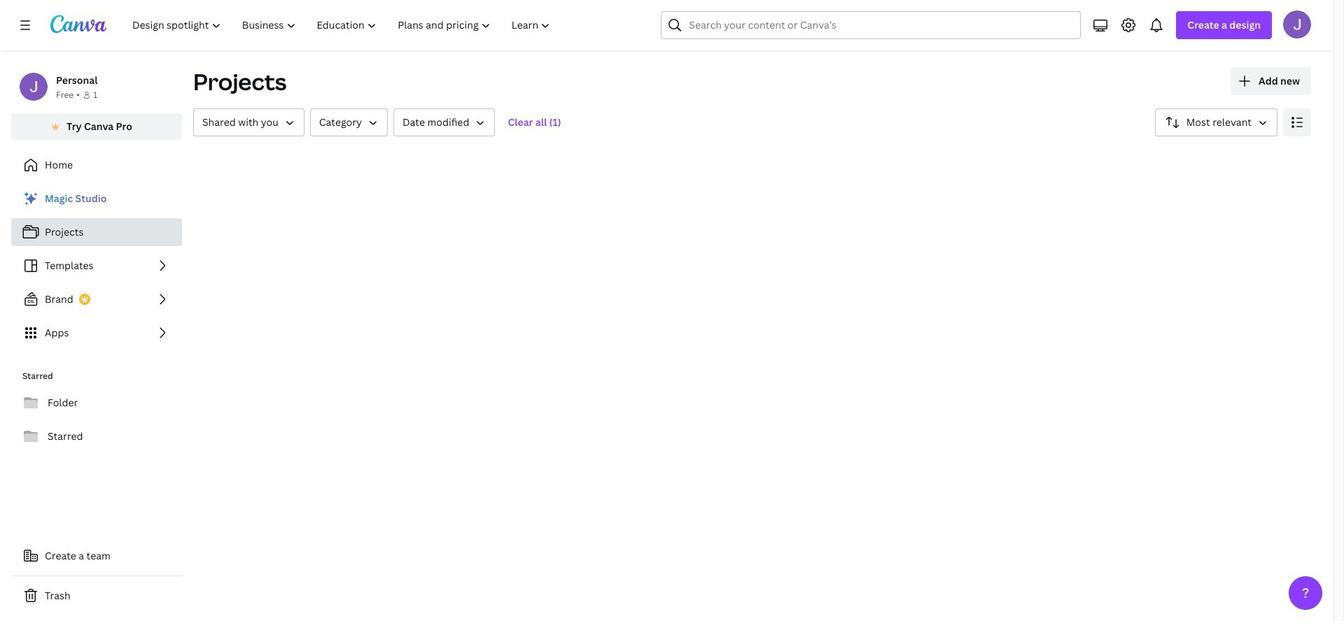 Task type: vqa. For each thing, say whether or not it's contained in the screenshot.
generated
no



Task type: locate. For each thing, give the bounding box(es) containing it.
top level navigation element
[[123, 11, 563, 39]]

Sort by button
[[1155, 109, 1278, 137]]

Date modified button
[[393, 109, 495, 137]]

list
[[11, 185, 182, 347]]

jacob simon image
[[1283, 11, 1311, 39]]

None search field
[[661, 11, 1081, 39]]

Owner button
[[193, 109, 304, 137]]



Task type: describe. For each thing, give the bounding box(es) containing it.
Search search field
[[689, 12, 1053, 39]]

Category button
[[310, 109, 388, 137]]



